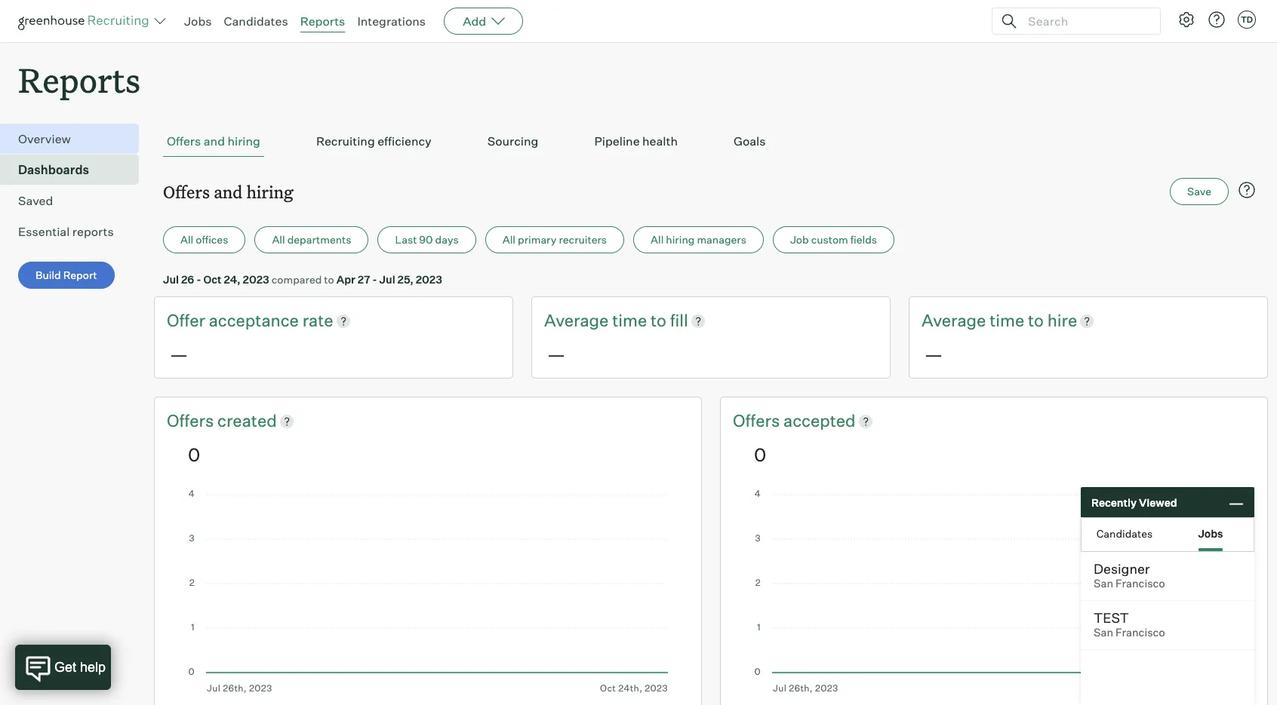 Task type: vqa. For each thing, say whether or not it's contained in the screenshot.
No matching records found. Adjust your filters to see more results. row group
no



Task type: locate. For each thing, give the bounding box(es) containing it.
san inside test san francisco
[[1094, 626, 1113, 640]]

1 time link from the left
[[612, 310, 651, 333]]

saved link
[[18, 192, 133, 210]]

tab list
[[163, 126, 1259, 157], [1082, 519, 1254, 552]]

0 horizontal spatial to link
[[651, 310, 670, 333]]

time link for fill
[[612, 310, 651, 333]]

average link for fill
[[544, 310, 612, 333]]

1 horizontal spatial offers link
[[733, 410, 783, 433]]

all left departments
[[272, 233, 285, 246]]

1 jul from the left
[[163, 273, 179, 286]]

average time to
[[544, 310, 670, 331], [922, 310, 1047, 331]]

hiring
[[228, 134, 260, 149], [246, 181, 293, 203], [666, 233, 695, 246]]

3 — from the left
[[925, 343, 943, 366]]

all left managers
[[651, 233, 664, 246]]

test
[[1094, 610, 1129, 626]]

0 horizontal spatial —
[[170, 343, 188, 366]]

0 horizontal spatial reports
[[18, 57, 140, 102]]

1 average time to from the left
[[544, 310, 670, 331]]

2 san from the top
[[1094, 626, 1113, 640]]

0 horizontal spatial offers link
[[167, 410, 217, 433]]

san down designer san francisco
[[1094, 626, 1113, 640]]

last
[[395, 233, 417, 246]]

0 vertical spatial jobs
[[184, 14, 212, 29]]

goals button
[[730, 126, 769, 157]]

francisco for designer
[[1116, 577, 1165, 591]]

designer san francisco
[[1094, 561, 1165, 591]]

1 vertical spatial hiring
[[246, 181, 293, 203]]

27
[[358, 273, 370, 286]]

to left the hire
[[1028, 310, 1044, 331]]

greenhouse recruiting image
[[18, 12, 154, 30]]

0 vertical spatial san
[[1094, 577, 1113, 591]]

save
[[1187, 185, 1211, 198]]

0 horizontal spatial 0
[[188, 444, 200, 466]]

1 horizontal spatial 2023
[[416, 273, 442, 286]]

add button
[[444, 8, 523, 35]]

offers
[[167, 134, 201, 149], [163, 181, 210, 203], [167, 411, 217, 431], [733, 411, 783, 431]]

time link left fill link
[[612, 310, 651, 333]]

all offices button
[[163, 227, 246, 254]]

overview
[[18, 131, 71, 147]]

0 vertical spatial tab list
[[163, 126, 1259, 157]]

1 average from the left
[[544, 310, 609, 331]]

to left the apr
[[324, 273, 334, 286]]

test san francisco
[[1094, 610, 1165, 640]]

average time to for fill
[[544, 310, 670, 331]]

1 - from the left
[[196, 273, 201, 286]]

reports right candidates link
[[300, 14, 345, 29]]

1 vertical spatial and
[[214, 181, 243, 203]]

candidates right jobs link
[[224, 14, 288, 29]]

reports link
[[300, 14, 345, 29]]

td button
[[1235, 8, 1259, 32]]

1 0 from the left
[[188, 444, 200, 466]]

hire link
[[1047, 310, 1077, 333]]

0
[[188, 444, 200, 466], [754, 444, 766, 466]]

2 average link from the left
[[922, 310, 990, 333]]

3 all from the left
[[502, 233, 515, 246]]

1 horizontal spatial to
[[651, 310, 666, 331]]

to link for fill
[[651, 310, 670, 333]]

xychart image
[[188, 490, 668, 694], [754, 490, 1234, 694]]

1 horizontal spatial to link
[[1028, 310, 1047, 333]]

1 all from the left
[[180, 233, 193, 246]]

1 horizontal spatial xychart image
[[754, 490, 1234, 694]]

1 francisco from the top
[[1116, 577, 1165, 591]]

dashboards link
[[18, 161, 133, 179]]

2 horizontal spatial —
[[925, 343, 943, 366]]

francisco up test san francisco
[[1116, 577, 1165, 591]]

1 san from the top
[[1094, 577, 1113, 591]]

average for fill
[[544, 310, 609, 331]]

1 time from the left
[[612, 310, 647, 331]]

francisco inside designer san francisco
[[1116, 577, 1165, 591]]

and
[[204, 134, 225, 149], [214, 181, 243, 203]]

accepted
[[783, 411, 856, 431]]

2 — from the left
[[547, 343, 565, 366]]

job
[[790, 233, 809, 246]]

1 horizontal spatial -
[[372, 273, 377, 286]]

all for all primary recruiters
[[502, 233, 515, 246]]

xychart image for created
[[188, 490, 668, 694]]

tab list containing candidates
[[1082, 519, 1254, 552]]

- right 27
[[372, 273, 377, 286]]

all primary recruiters button
[[485, 227, 624, 254]]

days
[[435, 233, 459, 246]]

candidates down recently viewed
[[1096, 527, 1153, 540]]

to link
[[651, 310, 670, 333], [1028, 310, 1047, 333]]

jul
[[163, 273, 179, 286], [379, 273, 395, 286]]

average for hire
[[922, 310, 986, 331]]

1 horizontal spatial time
[[990, 310, 1024, 331]]

average link for hire
[[922, 310, 990, 333]]

recruiting efficiency button
[[312, 126, 435, 157]]

offers inside button
[[167, 134, 201, 149]]

1 average link from the left
[[544, 310, 612, 333]]

faq image
[[1238, 181, 1256, 199]]

2 vertical spatial hiring
[[666, 233, 695, 246]]

all hiring managers
[[651, 233, 746, 246]]

1 horizontal spatial 0
[[754, 444, 766, 466]]

1 horizontal spatial average time to
[[922, 310, 1047, 331]]

all left offices at top left
[[180, 233, 193, 246]]

2 time link from the left
[[990, 310, 1028, 333]]

0 horizontal spatial jul
[[163, 273, 179, 286]]

0 for created
[[188, 444, 200, 466]]

0 horizontal spatial time
[[612, 310, 647, 331]]

time link for hire
[[990, 310, 1028, 333]]

0 horizontal spatial xychart image
[[188, 490, 668, 694]]

2 average time to from the left
[[922, 310, 1047, 331]]

1 horizontal spatial average
[[922, 310, 986, 331]]

0 horizontal spatial 2023
[[243, 273, 269, 286]]

0 vertical spatial and
[[204, 134, 225, 149]]

0 horizontal spatial average
[[544, 310, 609, 331]]

2023 right '25,'
[[416, 273, 442, 286]]

to
[[324, 273, 334, 286], [651, 310, 666, 331], [1028, 310, 1044, 331]]

time link left hire link
[[990, 310, 1028, 333]]

2 time from the left
[[990, 310, 1024, 331]]

build report button
[[18, 262, 115, 289]]

san inside designer san francisco
[[1094, 577, 1113, 591]]

jul left '25,'
[[379, 273, 395, 286]]

time left fill
[[612, 310, 647, 331]]

fields
[[850, 233, 877, 246]]

1 — from the left
[[170, 343, 188, 366]]

reports down greenhouse recruiting image
[[18, 57, 140, 102]]

1 horizontal spatial —
[[547, 343, 565, 366]]

all
[[180, 233, 193, 246], [272, 233, 285, 246], [502, 233, 515, 246], [651, 233, 664, 246]]

1 horizontal spatial jobs
[[1198, 527, 1223, 540]]

2 horizontal spatial to
[[1028, 310, 1044, 331]]

jobs
[[184, 14, 212, 29], [1198, 527, 1223, 540]]

all left 'primary'
[[502, 233, 515, 246]]

2 to link from the left
[[1028, 310, 1047, 333]]

0 horizontal spatial candidates
[[224, 14, 288, 29]]

1 vertical spatial reports
[[18, 57, 140, 102]]

1 horizontal spatial average link
[[922, 310, 990, 333]]

offers link
[[167, 410, 217, 433], [733, 410, 783, 433]]

2 francisco from the top
[[1116, 626, 1165, 640]]

save button
[[1170, 178, 1229, 205]]

all primary recruiters
[[502, 233, 607, 246]]

2 all from the left
[[272, 233, 285, 246]]

time
[[612, 310, 647, 331], [990, 310, 1024, 331]]

recently viewed
[[1091, 496, 1177, 509]]

1 xychart image from the left
[[188, 490, 668, 694]]

francisco down designer san francisco
[[1116, 626, 1165, 640]]

time left the hire
[[990, 310, 1024, 331]]

last 90 days button
[[378, 227, 476, 254]]

pipeline health button
[[591, 126, 682, 157]]

1 vertical spatial francisco
[[1116, 626, 1165, 640]]

2 offers link from the left
[[733, 410, 783, 433]]

1 to link from the left
[[651, 310, 670, 333]]

offices
[[196, 233, 228, 246]]

0 vertical spatial francisco
[[1116, 577, 1165, 591]]

san
[[1094, 577, 1113, 591], [1094, 626, 1113, 640]]

time link
[[612, 310, 651, 333], [990, 310, 1028, 333]]

offers and hiring
[[167, 134, 260, 149], [163, 181, 293, 203]]

average
[[544, 310, 609, 331], [922, 310, 986, 331]]

reports
[[72, 224, 114, 239]]

2 average from the left
[[922, 310, 986, 331]]

francisco inside test san francisco
[[1116, 626, 1165, 640]]

candidates link
[[224, 14, 288, 29]]

0 vertical spatial candidates
[[224, 14, 288, 29]]

2 xychart image from the left
[[754, 490, 1234, 694]]

add
[[463, 14, 486, 29]]

health
[[642, 134, 678, 149]]

0 horizontal spatial average link
[[544, 310, 612, 333]]

1 vertical spatial tab list
[[1082, 519, 1254, 552]]

designer
[[1094, 561, 1150, 577]]

candidates
[[224, 14, 288, 29], [1096, 527, 1153, 540]]

integrations
[[357, 14, 426, 29]]

—
[[170, 343, 188, 366], [547, 343, 565, 366], [925, 343, 943, 366]]

1 horizontal spatial reports
[[300, 14, 345, 29]]

2023 right '24,'
[[243, 273, 269, 286]]

0 horizontal spatial time link
[[612, 310, 651, 333]]

recruiters
[[559, 233, 607, 246]]

-
[[196, 273, 201, 286], [372, 273, 377, 286]]

san up test
[[1094, 577, 1113, 591]]

- right 26 on the top of the page
[[196, 273, 201, 286]]

reports
[[300, 14, 345, 29], [18, 57, 140, 102]]

4 all from the left
[[651, 233, 664, 246]]

primary
[[518, 233, 557, 246]]

1 vertical spatial san
[[1094, 626, 1113, 640]]

1 vertical spatial candidates
[[1096, 527, 1153, 540]]

2 2023 from the left
[[416, 273, 442, 286]]

1 horizontal spatial jul
[[379, 273, 395, 286]]

0 horizontal spatial average time to
[[544, 310, 670, 331]]

0 horizontal spatial -
[[196, 273, 201, 286]]

1 horizontal spatial time link
[[990, 310, 1028, 333]]

fill link
[[670, 310, 688, 333]]

offer link
[[167, 310, 209, 333]]

1 2023 from the left
[[243, 273, 269, 286]]

0 vertical spatial hiring
[[228, 134, 260, 149]]

td button
[[1238, 11, 1256, 29]]

90
[[419, 233, 433, 246]]

all for all departments
[[272, 233, 285, 246]]

2 0 from the left
[[754, 444, 766, 466]]

dashboards
[[18, 162, 89, 178]]

to left fill
[[651, 310, 666, 331]]

offers link for created
[[167, 410, 217, 433]]

0 vertical spatial offers and hiring
[[167, 134, 260, 149]]

1 offers link from the left
[[167, 410, 217, 433]]

jul left 26 on the top of the page
[[163, 273, 179, 286]]

26
[[181, 273, 194, 286]]



Task type: describe. For each thing, give the bounding box(es) containing it.
integrations link
[[357, 14, 426, 29]]

configure image
[[1177, 11, 1195, 29]]

departments
[[287, 233, 351, 246]]

0 horizontal spatial jobs
[[184, 14, 212, 29]]

time for hire
[[990, 310, 1024, 331]]

job custom fields
[[790, 233, 877, 246]]

job custom fields button
[[773, 227, 894, 254]]

custom
[[811, 233, 848, 246]]

rate
[[302, 310, 333, 331]]

recruiting efficiency
[[316, 134, 432, 149]]

pipeline
[[594, 134, 640, 149]]

offers link for accepted
[[733, 410, 783, 433]]

san for designer
[[1094, 577, 1113, 591]]

jul 26 - oct 24, 2023 compared to apr 27 - jul 25, 2023
[[163, 273, 442, 286]]

created
[[217, 411, 277, 431]]

1 vertical spatial jobs
[[1198, 527, 1223, 540]]

sourcing
[[487, 134, 538, 149]]

essential
[[18, 224, 70, 239]]

viewed
[[1139, 496, 1177, 509]]

tab list containing offers and hiring
[[163, 126, 1259, 157]]

hire
[[1047, 310, 1077, 331]]

offers and hiring inside button
[[167, 134, 260, 149]]

offers and hiring button
[[163, 126, 264, 157]]

td
[[1241, 14, 1253, 25]]

2 - from the left
[[372, 273, 377, 286]]

Search text field
[[1024, 10, 1146, 32]]

build
[[35, 269, 61, 282]]

1 horizontal spatial candidates
[[1096, 527, 1153, 540]]

essential reports link
[[18, 223, 133, 241]]

and inside button
[[204, 134, 225, 149]]

recruiting
[[316, 134, 375, 149]]

all departments
[[272, 233, 351, 246]]

accepted link
[[783, 410, 856, 433]]

2 jul from the left
[[379, 273, 395, 286]]

25,
[[397, 273, 413, 286]]

1 vertical spatial offers and hiring
[[163, 181, 293, 203]]

0 vertical spatial reports
[[300, 14, 345, 29]]

compared
[[272, 273, 322, 286]]

saved
[[18, 193, 53, 208]]

san for test
[[1094, 626, 1113, 640]]

all for all hiring managers
[[651, 233, 664, 246]]

essential reports
[[18, 224, 114, 239]]

0 horizontal spatial to
[[324, 273, 334, 286]]

hiring inside tab list
[[228, 134, 260, 149]]

efficiency
[[377, 134, 432, 149]]

— for fill
[[547, 343, 565, 366]]

to for fill
[[651, 310, 666, 331]]

build report
[[35, 269, 97, 282]]

jobs link
[[184, 14, 212, 29]]

0 for accepted
[[754, 444, 766, 466]]

fill
[[670, 310, 688, 331]]

to for hire
[[1028, 310, 1044, 331]]

xychart image for accepted
[[754, 490, 1234, 694]]

francisco for test
[[1116, 626, 1165, 640]]

last 90 days
[[395, 233, 459, 246]]

created link
[[217, 410, 277, 433]]

offer acceptance
[[167, 310, 302, 331]]

goals
[[734, 134, 766, 149]]

all hiring managers button
[[633, 227, 764, 254]]

report
[[63, 269, 97, 282]]

offer
[[167, 310, 205, 331]]

acceptance link
[[209, 310, 302, 333]]

all for all offices
[[180, 233, 193, 246]]

acceptance
[[209, 310, 299, 331]]

apr
[[336, 273, 355, 286]]

recently
[[1091, 496, 1137, 509]]

— for hire
[[925, 343, 943, 366]]

sourcing button
[[484, 126, 542, 157]]

all offices
[[180, 233, 228, 246]]

24,
[[224, 273, 241, 286]]

to link for hire
[[1028, 310, 1047, 333]]

average time to for hire
[[922, 310, 1047, 331]]

overview link
[[18, 130, 133, 148]]

oct
[[203, 273, 222, 286]]

time for fill
[[612, 310, 647, 331]]

all departments button
[[255, 227, 369, 254]]

pipeline health
[[594, 134, 678, 149]]

managers
[[697, 233, 746, 246]]

rate link
[[302, 310, 333, 333]]



